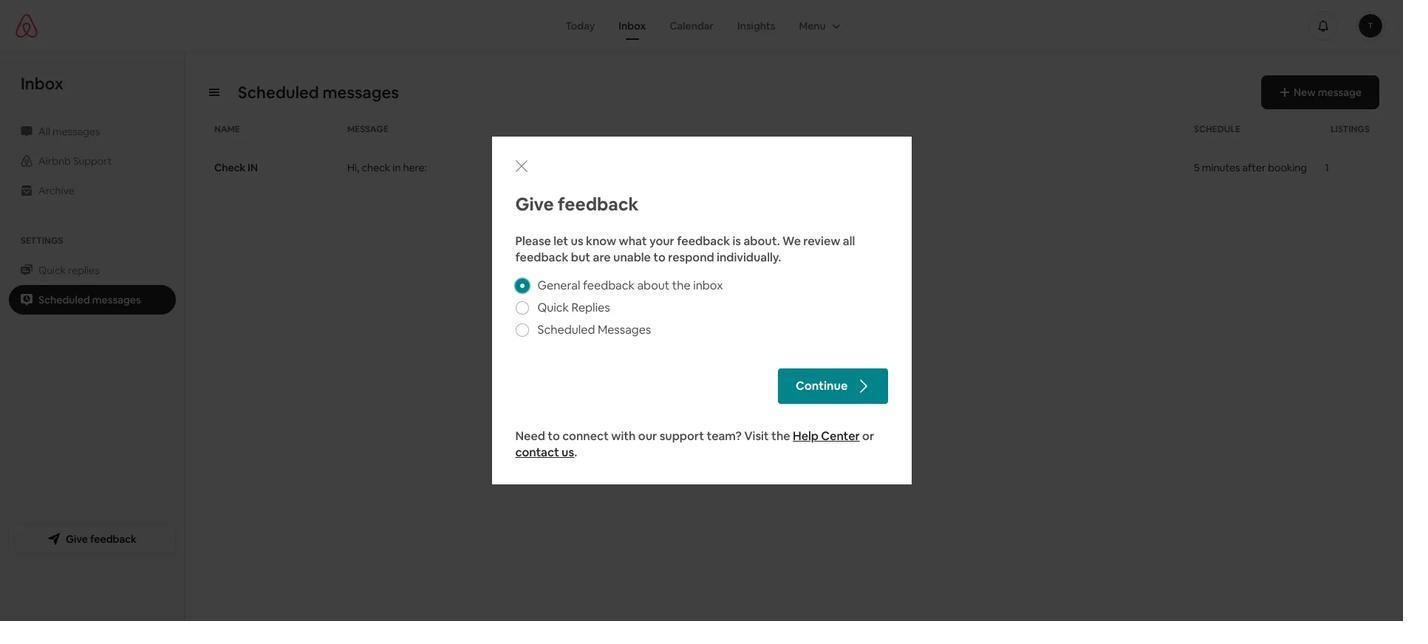 Task type: describe. For each thing, give the bounding box(es) containing it.
0 vertical spatial scheduled
[[238, 82, 319, 103]]

please
[[515, 233, 551, 249]]

in
[[248, 161, 258, 175]]

0 vertical spatial messages
[[322, 82, 399, 103]]

all
[[843, 233, 855, 249]]

airbnb
[[38, 154, 71, 168]]

messages
[[598, 322, 651, 338]]

feedback inside "button"
[[90, 532, 137, 546]]

message
[[347, 123, 389, 135]]

us inside please let us know what your feedback is about. we review all feedback but are unable to respond individually.
[[571, 233, 583, 249]]

2 vertical spatial scheduled
[[538, 322, 595, 338]]

airbnb support
[[38, 154, 112, 168]]

booking
[[1268, 161, 1307, 175]]

help center link
[[793, 429, 860, 444]]

quick replies
[[38, 264, 99, 277]]

insights link
[[726, 11, 787, 40]]

inbox
[[693, 278, 723, 293]]

check
[[362, 161, 390, 175]]

all messages button
[[9, 117, 176, 146]]

archive button
[[9, 176, 176, 205]]

scheduled messages
[[538, 322, 651, 338]]

name
[[214, 123, 240, 135]]

scheduled inside button
[[38, 293, 90, 307]]

listings
[[1331, 123, 1370, 135]]

inbox inside "link"
[[619, 19, 646, 32]]

respond
[[668, 250, 714, 265]]

0 horizontal spatial inbox
[[21, 73, 63, 94]]

1 horizontal spatial give
[[515, 193, 554, 216]]

general feedback about the inbox
[[538, 278, 723, 293]]

today
[[565, 19, 595, 32]]

1 horizontal spatial scheduled messages
[[238, 82, 399, 103]]

quick replies
[[538, 300, 610, 316]]

unable
[[613, 250, 651, 265]]

but
[[571, 250, 590, 265]]

calendar
[[670, 19, 714, 32]]

minutes
[[1202, 161, 1240, 175]]

quick for quick replies
[[538, 300, 569, 316]]

1
[[1325, 161, 1329, 175]]

5 minutes after booking
[[1194, 161, 1307, 175]]

0 vertical spatial the
[[672, 278, 691, 293]]

individually.
[[717, 250, 781, 265]]

here:
[[403, 161, 427, 175]]

the inside need to connect with our support team? visit the help center or contact us .
[[771, 429, 790, 444]]

hi, check in here:
[[347, 161, 427, 175]]

schedule
[[1194, 123, 1241, 135]]

contact us link
[[515, 445, 574, 460]]

replies
[[68, 264, 99, 277]]

0 vertical spatial give feedback
[[515, 193, 639, 216]]

settings
[[21, 235, 63, 247]]

need to connect with our support team? visit the help center or contact us .
[[515, 429, 874, 460]]

team?
[[707, 429, 742, 444]]

or
[[862, 429, 874, 444]]

replies
[[572, 300, 610, 316]]

.
[[574, 445, 577, 460]]

scheduled messages button
[[9, 285, 176, 315]]



Task type: locate. For each thing, give the bounding box(es) containing it.
1 vertical spatial to
[[548, 429, 560, 444]]

2 vertical spatial messages
[[92, 293, 141, 307]]

1 horizontal spatial give feedback
[[515, 193, 639, 216]]

is
[[733, 233, 741, 249]]

to
[[653, 250, 666, 265], [548, 429, 560, 444]]

5
[[1194, 161, 1200, 175]]

quick down settings on the left top of the page
[[38, 264, 66, 277]]

quick inside button
[[38, 264, 66, 277]]

scheduled messages
[[238, 82, 399, 103], [38, 293, 141, 307]]

about.
[[744, 233, 780, 249]]

1 horizontal spatial inbox
[[619, 19, 646, 32]]

0 vertical spatial to
[[653, 250, 666, 265]]

0 vertical spatial scheduled messages
[[238, 82, 399, 103]]

all messages
[[38, 125, 100, 138]]

0 horizontal spatial the
[[672, 278, 691, 293]]

inbox
[[619, 19, 646, 32], [21, 73, 63, 94]]

0 horizontal spatial scheduled messages
[[38, 293, 141, 307]]

your
[[649, 233, 674, 249]]

inbox right today
[[619, 19, 646, 32]]

please let us know what your feedback is about. we review all feedback but are unable to respond individually.
[[515, 233, 855, 265]]

the right visit
[[771, 429, 790, 444]]

feedback
[[558, 193, 639, 216], [677, 233, 730, 249], [515, 250, 569, 265], [583, 278, 635, 293], [90, 532, 137, 546]]

1 vertical spatial quick
[[538, 300, 569, 316]]

0 vertical spatial give
[[515, 193, 554, 216]]

know
[[586, 233, 616, 249]]

1 vertical spatial inbox
[[21, 73, 63, 94]]

scheduled
[[238, 82, 319, 103], [38, 293, 90, 307], [538, 322, 595, 338]]

give
[[515, 193, 554, 216], [66, 532, 88, 546]]

quick replies button
[[9, 256, 176, 285]]

general
[[538, 278, 580, 293]]

visit
[[744, 429, 769, 444]]

us right let
[[571, 233, 583, 249]]

1 vertical spatial us
[[562, 445, 574, 460]]

0 horizontal spatial to
[[548, 429, 560, 444]]

quick
[[38, 264, 66, 277], [538, 300, 569, 316]]

center
[[821, 429, 860, 444]]

0 vertical spatial us
[[571, 233, 583, 249]]

to inside please let us know what your feedback is about. we review all feedback but are unable to respond individually.
[[653, 250, 666, 265]]

help
[[793, 429, 819, 444]]

to up contact us link
[[548, 429, 560, 444]]

give feedback button
[[9, 524, 176, 554]]

scheduled messages up message
[[238, 82, 399, 103]]

0 horizontal spatial quick
[[38, 264, 66, 277]]

0 vertical spatial quick
[[38, 264, 66, 277]]

in
[[393, 161, 401, 175]]

group
[[787, 11, 850, 40]]

today link
[[554, 11, 607, 40]]

1 vertical spatial scheduled messages
[[38, 293, 141, 307]]

check in
[[214, 161, 258, 175]]

scheduled messages inside button
[[38, 293, 141, 307]]

1 vertical spatial scheduled
[[38, 293, 90, 307]]

the left inbox
[[672, 278, 691, 293]]

quick for quick replies
[[38, 264, 66, 277]]

archive
[[38, 184, 74, 197]]

support
[[73, 154, 112, 168]]

insights
[[737, 19, 775, 32]]

continue button
[[778, 369, 888, 404]]

messages down quick replies button on the top
[[92, 293, 141, 307]]

1 vertical spatial give feedback
[[66, 532, 137, 546]]

us
[[571, 233, 583, 249], [562, 445, 574, 460]]

1 horizontal spatial quick
[[538, 300, 569, 316]]

to inside need to connect with our support team? visit the help center or contact us .
[[548, 429, 560, 444]]

are
[[593, 250, 611, 265]]

calendar link
[[658, 11, 726, 40]]

with
[[611, 429, 636, 444]]

0 horizontal spatial scheduled
[[38, 293, 90, 307]]

give feedback
[[515, 193, 639, 216], [66, 532, 137, 546]]

check
[[214, 161, 246, 175]]

after
[[1243, 161, 1266, 175]]

inbox link
[[607, 11, 658, 40]]

what
[[619, 233, 647, 249]]

hi,
[[347, 161, 359, 175]]

about
[[637, 278, 670, 293]]

the
[[672, 278, 691, 293], [771, 429, 790, 444]]

us down connect
[[562, 445, 574, 460]]

messages for all messages button
[[53, 125, 100, 138]]

connect
[[562, 429, 609, 444]]

airbnb support button
[[9, 146, 176, 176]]

2 horizontal spatial scheduled
[[538, 322, 595, 338]]

0 vertical spatial inbox
[[619, 19, 646, 32]]

contact
[[515, 445, 559, 460]]

we
[[783, 233, 801, 249]]

let
[[554, 233, 568, 249]]

quick down general
[[538, 300, 569, 316]]

continue
[[796, 378, 848, 394]]

need
[[515, 429, 545, 444]]

1 horizontal spatial the
[[771, 429, 790, 444]]

review
[[803, 233, 840, 249]]

messages
[[322, 82, 399, 103], [53, 125, 100, 138], [92, 293, 141, 307]]

give inside "button"
[[66, 532, 88, 546]]

1 vertical spatial give
[[66, 532, 88, 546]]

give feedback inside "button"
[[66, 532, 137, 546]]

0 horizontal spatial give feedback
[[66, 532, 137, 546]]

1 horizontal spatial to
[[653, 250, 666, 265]]

our
[[638, 429, 657, 444]]

to down your
[[653, 250, 666, 265]]

support
[[660, 429, 704, 444]]

all
[[38, 125, 50, 138]]

scheduled messages down quick replies button on the top
[[38, 293, 141, 307]]

0 horizontal spatial give
[[66, 532, 88, 546]]

1 horizontal spatial scheduled
[[238, 82, 319, 103]]

1 vertical spatial the
[[771, 429, 790, 444]]

inbox up all
[[21, 73, 63, 94]]

messages for "scheduled messages" button
[[92, 293, 141, 307]]

messages up airbnb support
[[53, 125, 100, 138]]

us inside need to connect with our support team? visit the help center or contact us .
[[562, 445, 574, 460]]

1 vertical spatial messages
[[53, 125, 100, 138]]

messages up message
[[322, 82, 399, 103]]



Task type: vqa. For each thing, say whether or not it's contained in the screenshot.
night inside 'VISTA, CALIFORNIA 30 MILES AWAY NOV 26 – DEC 1 $5,900 NIGHT'
no



